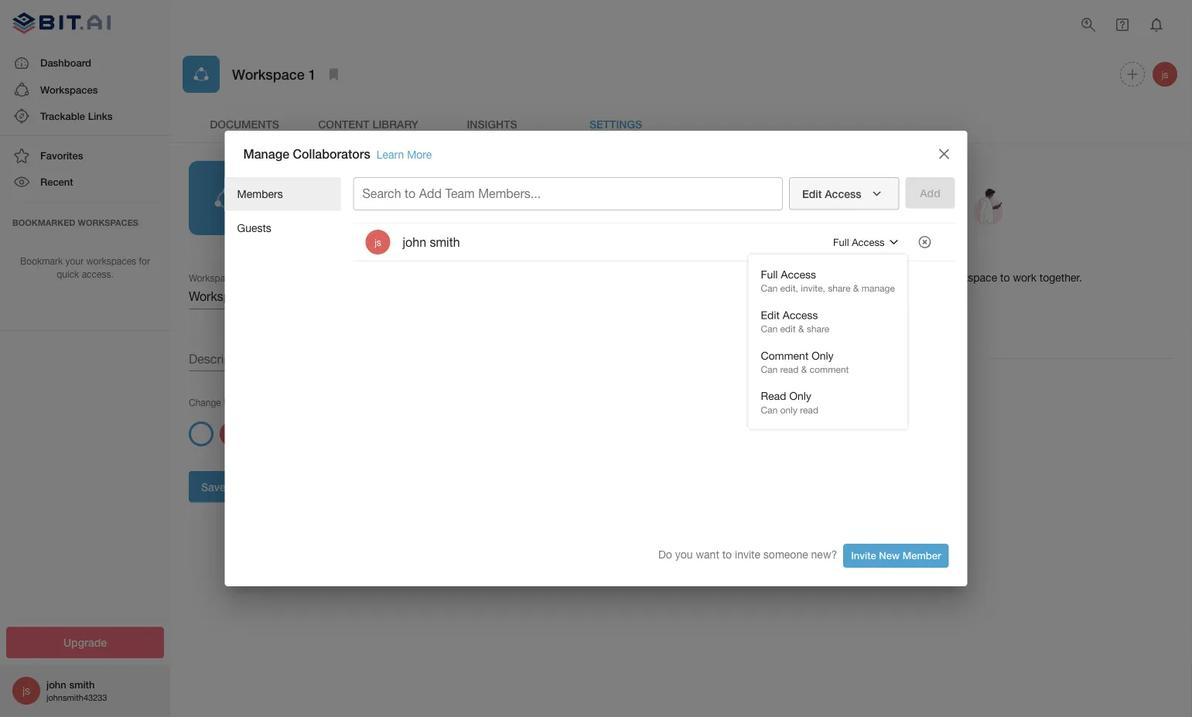 Task type: vqa. For each thing, say whether or not it's contained in the screenshot.
someone
yes



Task type: describe. For each thing, give the bounding box(es) containing it.
danger zone delete this workspace?
[[770, 388, 884, 422]]

smith for john smith
[[430, 235, 460, 249]]

save
[[201, 480, 226, 493]]

full access button
[[829, 230, 907, 255]]

bookmark your workspaces for quick access.
[[20, 256, 150, 280]]

upgrade button
[[6, 627, 164, 658]]

manage collaborators learn more
[[243, 147, 432, 161]]

icon
[[273, 397, 291, 408]]

access for full access can edit, invite, share & manage
[[781, 268, 816, 281]]

dashboard
[[40, 57, 91, 69]]

insights link
[[430, 105, 554, 142]]

edit,
[[780, 283, 798, 294]]

read inside read only can only read
[[800, 405, 818, 415]]

edit for edit collaborators
[[784, 308, 803, 320]]

edit for edit access
[[802, 187, 822, 200]]

want
[[696, 548, 719, 561]]

workspace 1
[[232, 66, 316, 82]]

documents link
[[183, 105, 306, 142]]

learn
[[377, 148, 404, 161]]

content
[[318, 117, 369, 130]]

bookmark
[[20, 256, 63, 267]]

edit access
[[802, 187, 861, 200]]

only
[[780, 405, 797, 415]]

content library
[[318, 117, 418, 130]]

danger
[[770, 388, 812, 403]]

tab list containing documents
[[183, 105, 1180, 142]]

collaborators for edit collaborators
[[806, 308, 874, 320]]

john smith
[[403, 235, 460, 249]]

color
[[293, 397, 316, 408]]

manage collaborators dialog
[[225, 131, 967, 586]]

this inside manage collaborators add or remove collaborators to this workspace to work together.
[[924, 271, 941, 284]]

read inside comment only can read & comment
[[780, 364, 799, 375]]

library
[[372, 117, 418, 130]]

edit collaborators
[[784, 308, 874, 320]]

members button
[[225, 177, 341, 211]]

work
[[1013, 271, 1037, 284]]

access for edit access can edit & share
[[783, 309, 818, 321]]

zone
[[815, 388, 845, 403]]

links
[[88, 110, 113, 122]]

access.
[[82, 269, 114, 280]]

dashboard button
[[0, 50, 170, 76]]

settings link
[[554, 105, 678, 142]]

collaborators
[[845, 271, 908, 284]]

full access
[[833, 236, 885, 248]]

delete
[[770, 410, 801, 422]]

workspace?
[[825, 410, 884, 422]]

documents
[[210, 117, 279, 130]]

collaborators for manage collaborators learn more
[[293, 147, 370, 161]]

edit collaborators button
[[770, 298, 887, 330]]

more
[[407, 148, 432, 161]]

smith for john smith johnsmith43233
[[69, 679, 95, 691]]

john smith johnsmith43233
[[46, 679, 107, 703]]

this inside danger zone delete this workspace?
[[804, 410, 822, 422]]

comment
[[761, 349, 809, 362]]

or
[[793, 271, 803, 284]]

access for full access
[[852, 236, 885, 248]]

full for full access can edit, invite, share & manage
[[761, 268, 778, 281]]

save changes button
[[189, 471, 286, 502]]

can for edit access
[[761, 323, 778, 334]]

to right manage at the right top of the page
[[911, 271, 921, 284]]

favorites button
[[0, 142, 170, 169]]

trackable links
[[40, 110, 113, 122]]

someone
[[763, 548, 808, 561]]

bookmarked workspaces
[[12, 217, 138, 227]]

add for manage
[[770, 271, 790, 284]]

& for only
[[801, 364, 807, 375]]

to right search
[[405, 186, 416, 201]]

& inside full access can edit, invite, share & manage
[[853, 283, 859, 294]]

trackable
[[40, 110, 85, 122]]

insights
[[467, 117, 517, 130]]

read only can only read
[[761, 390, 818, 415]]

team
[[445, 186, 475, 201]]

search to add team members...
[[362, 186, 541, 201]]

for
[[139, 256, 150, 267]]

0 vertical spatial workspace
[[232, 66, 305, 82]]

& for access
[[798, 323, 804, 334]]

Workspace Name text field
[[189, 285, 675, 309]]

search
[[362, 186, 401, 201]]

add for search
[[419, 186, 442, 201]]

members...
[[478, 186, 541, 201]]

comment
[[810, 364, 849, 375]]

change workspace icon color
[[189, 397, 316, 408]]

invite new member
[[851, 550, 941, 562]]



Task type: locate. For each thing, give the bounding box(es) containing it.
manage down documents link
[[243, 147, 289, 161]]

1 horizontal spatial this
[[924, 271, 941, 284]]

john for john smith
[[403, 235, 426, 249]]

can inside edit access can edit & share
[[761, 323, 778, 334]]

access inside edit access button
[[825, 187, 861, 200]]

1 horizontal spatial only
[[812, 349, 834, 362]]

1 horizontal spatial smith
[[430, 235, 460, 249]]

& down 'comment'
[[801, 364, 807, 375]]

2 horizontal spatial js
[[1162, 69, 1168, 80]]

1 vertical spatial john
[[46, 679, 66, 691]]

new
[[879, 550, 900, 562]]

0 vertical spatial read
[[780, 364, 799, 375]]

1 vertical spatial &
[[798, 323, 804, 334]]

1 vertical spatial only
[[789, 390, 811, 403]]

workspaces
[[78, 217, 138, 227]]

1 vertical spatial manage
[[770, 250, 817, 264]]

1 horizontal spatial read
[[800, 405, 818, 415]]

edit access can edit & share
[[761, 309, 829, 334]]

0 horizontal spatial add
[[419, 186, 442, 201]]

2 vertical spatial &
[[801, 364, 807, 375]]

0 vertical spatial manage
[[243, 147, 289, 161]]

2 vertical spatial js
[[22, 684, 30, 697]]

collaborators down full access
[[820, 250, 898, 264]]

only for read only
[[789, 390, 811, 403]]

1 horizontal spatial js
[[375, 237, 381, 248]]

invite
[[851, 550, 876, 562]]

Workspace Description text field
[[189, 347, 675, 371]]

0 horizontal spatial smith
[[69, 679, 95, 691]]

0 horizontal spatial manage
[[243, 147, 289, 161]]

john up workspace name 'text box'
[[403, 235, 426, 249]]

0 vertical spatial &
[[853, 283, 859, 294]]

1 vertical spatial smith
[[69, 679, 95, 691]]

read down 'comment'
[[780, 364, 799, 375]]

bookmarked
[[12, 217, 75, 227]]

only inside comment only can read & comment
[[812, 349, 834, 362]]

workspace
[[232, 66, 305, 82], [224, 397, 270, 408]]

learn more link
[[377, 148, 432, 161]]

0 horizontal spatial only
[[789, 390, 811, 403]]

full left or
[[761, 268, 778, 281]]

can left edit,
[[761, 283, 778, 294]]

invite
[[735, 548, 760, 561]]

remove
[[806, 271, 842, 284]]

0 vertical spatial this
[[924, 271, 941, 284]]

can for read only
[[761, 405, 778, 415]]

&
[[853, 283, 859, 294], [798, 323, 804, 334], [801, 364, 807, 375]]

tab list
[[183, 105, 1180, 142]]

add
[[419, 186, 442, 201], [770, 271, 790, 284]]

together.
[[1040, 271, 1082, 284]]

4 can from the top
[[761, 405, 778, 415]]

smith up johnsmith43233
[[69, 679, 95, 691]]

do you want to invite someone new?
[[658, 548, 837, 561]]

save changes
[[201, 480, 273, 493]]

1 can from the top
[[761, 283, 778, 294]]

collaborators for manage collaborators add or remove collaborators to this workspace to work together.
[[820, 250, 898, 264]]

js
[[1162, 69, 1168, 80], [375, 237, 381, 248], [22, 684, 30, 697]]

workspace left 1
[[232, 66, 305, 82]]

0 vertical spatial add
[[419, 186, 442, 201]]

js button
[[1150, 60, 1180, 89]]

read
[[780, 364, 799, 375], [800, 405, 818, 415]]

share for edit access
[[807, 323, 829, 334]]

manage
[[243, 147, 289, 161], [770, 250, 817, 264]]

0 vertical spatial js
[[1162, 69, 1168, 80]]

member
[[903, 550, 941, 562]]

smith inside manage collaborators dialog
[[430, 235, 460, 249]]

collaborators inside 'button'
[[806, 308, 874, 320]]

0 vertical spatial full
[[833, 236, 849, 248]]

access inside full access can edit, invite, share & manage
[[781, 268, 816, 281]]

share down edit collaborators
[[807, 323, 829, 334]]

this left workspace
[[924, 271, 941, 284]]

share for full access
[[828, 283, 851, 294]]

share inside edit access can edit & share
[[807, 323, 829, 334]]

add left or
[[770, 271, 790, 284]]

to left work on the right top
[[1000, 271, 1010, 284]]

john inside john smith johnsmith43233
[[46, 679, 66, 691]]

can
[[761, 283, 778, 294], [761, 323, 778, 334], [761, 364, 778, 375], [761, 405, 778, 415]]

only for comment only
[[812, 349, 834, 362]]

john inside manage collaborators dialog
[[403, 235, 426, 249]]

favorites
[[40, 149, 83, 161]]

manage for manage collaborators learn more
[[243, 147, 289, 161]]

change
[[189, 397, 221, 408]]

& inside edit access can edit & share
[[798, 323, 804, 334]]

can left edit
[[761, 323, 778, 334]]

0 horizontal spatial js
[[22, 684, 30, 697]]

workspaces button
[[0, 76, 170, 103]]

1 horizontal spatial john
[[403, 235, 426, 249]]

manage
[[862, 283, 895, 294]]

smith down search to add team members...
[[430, 235, 460, 249]]

manage for manage collaborators add or remove collaborators to this workspace to work together.
[[770, 250, 817, 264]]

2 can from the top
[[761, 323, 778, 334]]

this
[[924, 271, 941, 284], [804, 410, 822, 422]]

can down 'comment'
[[761, 364, 778, 375]]

upgrade
[[63, 636, 107, 649]]

only
[[812, 349, 834, 362], [789, 390, 811, 403]]

can inside comment only can read & comment
[[761, 364, 778, 375]]

read right only at right bottom
[[800, 405, 818, 415]]

members
[[237, 188, 283, 200]]

full for full access
[[833, 236, 849, 248]]

js inside button
[[1162, 69, 1168, 80]]

john
[[403, 235, 426, 249], [46, 679, 66, 691]]

manage inside dialog
[[243, 147, 289, 161]]

full up remove
[[833, 236, 849, 248]]

access up collaborators
[[852, 236, 885, 248]]

0 vertical spatial only
[[812, 349, 834, 362]]

collaborators inside dialog
[[293, 147, 370, 161]]

manage up or
[[770, 250, 817, 264]]

full inside button
[[833, 236, 849, 248]]

guests
[[237, 221, 271, 234]]

manage inside manage collaborators add or remove collaborators to this workspace to work together.
[[770, 250, 817, 264]]

1
[[308, 66, 316, 82]]

add inside manage collaborators dialog
[[419, 186, 442, 201]]

only up comment
[[812, 349, 834, 362]]

add left the team
[[419, 186, 442, 201]]

john up johnsmith43233
[[46, 679, 66, 691]]

full
[[833, 236, 849, 248], [761, 268, 778, 281]]

to right want
[[722, 548, 732, 561]]

workspace
[[944, 271, 997, 284]]

workspaces
[[86, 256, 136, 267]]

0 vertical spatial john
[[403, 235, 426, 249]]

smith inside john smith johnsmith43233
[[69, 679, 95, 691]]

can for comment only
[[761, 364, 778, 375]]

share
[[828, 283, 851, 294], [807, 323, 829, 334]]

js inside manage collaborators dialog
[[375, 237, 381, 248]]

can inside full access can edit, invite, share & manage
[[761, 283, 778, 294]]

edit access button
[[789, 177, 899, 210]]

access up full access
[[825, 187, 861, 200]]

you
[[675, 548, 693, 561]]

0 horizontal spatial john
[[46, 679, 66, 691]]

1 vertical spatial workspace
[[224, 397, 270, 408]]

1 vertical spatial collaborators
[[820, 250, 898, 264]]

1 horizontal spatial full
[[833, 236, 849, 248]]

your
[[65, 256, 84, 267]]

access up edit,
[[781, 268, 816, 281]]

can inside read only can only read
[[761, 405, 778, 415]]

to
[[405, 186, 416, 201], [911, 271, 921, 284], [1000, 271, 1010, 284], [722, 548, 732, 561]]

edit inside edit access can edit & share
[[761, 309, 780, 321]]

content library link
[[306, 105, 430, 142]]

edit inside edit access button
[[802, 187, 822, 200]]

edit inside edit collaborators 'button'
[[784, 308, 803, 320]]

read
[[761, 390, 786, 403]]

1 vertical spatial full
[[761, 268, 778, 281]]

recent button
[[0, 169, 170, 195]]

0 vertical spatial share
[[828, 283, 851, 294]]

bookmark image
[[325, 65, 343, 84]]

collaborators down content
[[293, 147, 370, 161]]

edit
[[780, 323, 796, 334]]

trackable links button
[[0, 103, 170, 129]]

1 vertical spatial read
[[800, 405, 818, 415]]

collaborators inside manage collaborators add or remove collaborators to this workspace to work together.
[[820, 250, 898, 264]]

full inside full access can edit, invite, share & manage
[[761, 268, 778, 281]]

& left manage at the right top of the page
[[853, 283, 859, 294]]

settings
[[589, 117, 642, 130]]

changes
[[229, 480, 273, 493]]

access inside edit access can edit & share
[[783, 309, 818, 321]]

access inside full access button
[[852, 236, 885, 248]]

1 vertical spatial add
[[770, 271, 790, 284]]

& inside comment only can read & comment
[[801, 364, 807, 375]]

only inside read only can only read
[[789, 390, 811, 403]]

do
[[658, 548, 672, 561]]

add inside manage collaborators add or remove collaborators to this workspace to work together.
[[770, 271, 790, 284]]

can down read
[[761, 405, 778, 415]]

workspaces
[[40, 83, 98, 95]]

access
[[825, 187, 861, 200], [852, 236, 885, 248], [781, 268, 816, 281], [783, 309, 818, 321]]

0 vertical spatial collaborators
[[293, 147, 370, 161]]

1 horizontal spatial manage
[[770, 250, 817, 264]]

& right edit
[[798, 323, 804, 334]]

0 horizontal spatial full
[[761, 268, 778, 281]]

1 horizontal spatial add
[[770, 271, 790, 284]]

guests button
[[225, 211, 341, 245]]

invite,
[[801, 283, 825, 294]]

0 horizontal spatial this
[[804, 410, 822, 422]]

recent
[[40, 176, 73, 188]]

1 vertical spatial share
[[807, 323, 829, 334]]

john for john smith johnsmith43233
[[46, 679, 66, 691]]

workspace left icon on the left
[[224, 397, 270, 408]]

new?
[[811, 548, 837, 561]]

collaborators down full access can edit, invite, share & manage
[[806, 308, 874, 320]]

0 vertical spatial smith
[[430, 235, 460, 249]]

this right only at right bottom
[[804, 410, 822, 422]]

full access can edit, invite, share & manage
[[761, 268, 895, 294]]

can for full access
[[761, 283, 778, 294]]

comment only can read & comment
[[761, 349, 849, 375]]

2 vertical spatial collaborators
[[806, 308, 874, 320]]

0 horizontal spatial read
[[780, 364, 799, 375]]

share right invite,
[[828, 283, 851, 294]]

access for edit access
[[825, 187, 861, 200]]

access up edit
[[783, 309, 818, 321]]

share inside full access can edit, invite, share & manage
[[828, 283, 851, 294]]

quick
[[57, 269, 79, 280]]

only up only at right bottom
[[789, 390, 811, 403]]

3 can from the top
[[761, 364, 778, 375]]

edit
[[802, 187, 822, 200], [784, 308, 803, 320], [761, 309, 780, 321]]

1 vertical spatial this
[[804, 410, 822, 422]]

manage collaborators add or remove collaborators to this workspace to work together.
[[770, 250, 1082, 284]]

1 vertical spatial js
[[375, 237, 381, 248]]

johnsmith43233
[[46, 693, 107, 703]]



